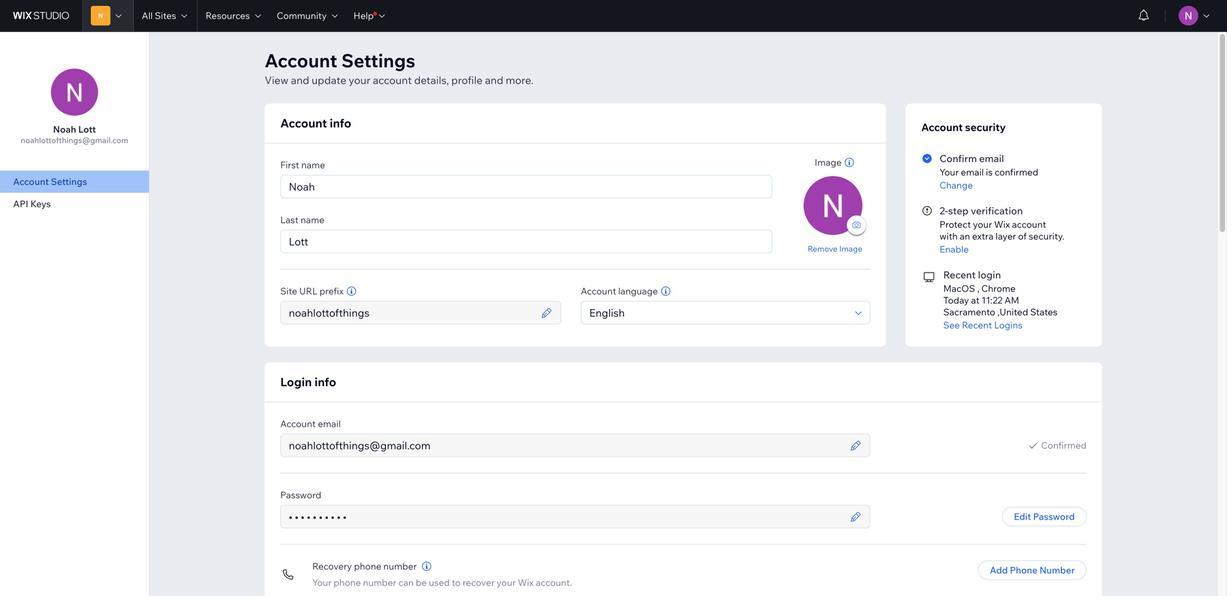 Task type: locate. For each thing, give the bounding box(es) containing it.
0 vertical spatial your
[[940, 166, 959, 178]]

1 horizontal spatial settings
[[342, 49, 416, 72]]

0 horizontal spatial your
[[349, 74, 371, 87]]

name for last name
[[301, 214, 325, 226]]

add phone number button
[[979, 561, 1087, 580]]

account left details,
[[373, 74, 412, 87]]

with
[[940, 230, 958, 242]]

account inside sidebar element
[[13, 176, 49, 187]]

api keys
[[13, 198, 51, 210]]

0 horizontal spatial account
[[373, 74, 412, 87]]

recent down sacramento
[[962, 319, 993, 331]]

settings up api keys link
[[51, 176, 87, 187]]

account language
[[581, 285, 658, 297]]

settings for account settings
[[51, 176, 87, 187]]

at
[[972, 295, 980, 306]]

email left the is
[[961, 166, 984, 178]]

2 horizontal spatial your
[[974, 219, 993, 230]]

recent login macos , chrome today at 11:22 am sacramento ,united states see recent logins
[[944, 269, 1058, 331]]

first
[[280, 159, 299, 171]]

and left more.
[[485, 74, 504, 87]]

0 vertical spatial info
[[330, 116, 352, 130]]

1 vertical spatial your
[[312, 577, 332, 588]]

states
[[1031, 306, 1058, 318]]

0 horizontal spatial password
[[280, 489, 321, 501]]

your phone number can be used to recover your wix account.
[[312, 577, 572, 588]]

your
[[940, 166, 959, 178], [312, 577, 332, 588]]

wix
[[995, 219, 1011, 230], [518, 577, 534, 588]]

profile
[[452, 74, 483, 87]]

1 horizontal spatial wix
[[995, 219, 1011, 230]]

and right view in the top left of the page
[[291, 74, 309, 87]]

add
[[990, 564, 1008, 576]]

am
[[1005, 295, 1020, 306]]

all
[[142, 10, 153, 21]]

0 vertical spatial your
[[349, 74, 371, 87]]

account up first name
[[280, 116, 327, 130]]

be
[[416, 577, 427, 588]]

recover
[[463, 577, 495, 588]]

1 vertical spatial image
[[840, 244, 863, 254]]

password inside 'button'
[[1034, 511, 1075, 522]]

settings inside account settings view and update your account details, profile and more.
[[342, 49, 416, 72]]

0 vertical spatial image
[[815, 157, 842, 168]]

account up confirm
[[922, 121, 963, 134]]

login
[[978, 269, 1001, 281]]

account for account info
[[280, 116, 327, 130]]

login info
[[280, 375, 336, 389]]

account left 'language'
[[581, 285, 616, 297]]

email up the is
[[980, 152, 1005, 165]]

0 vertical spatial wix
[[995, 219, 1011, 230]]

email down the login info
[[318, 418, 341, 429]]

1 horizontal spatial account
[[1013, 219, 1047, 230]]

and
[[291, 74, 309, 87], [485, 74, 504, 87]]

phone down the recovery
[[334, 577, 361, 588]]

recovery phone number
[[312, 561, 417, 572]]

see
[[944, 319, 960, 331]]

phone
[[354, 561, 382, 572], [334, 577, 361, 588]]

account up of
[[1013, 219, 1047, 230]]

settings inside sidebar element
[[51, 176, 87, 187]]

your inside confirm email your email is confirmed change
[[940, 166, 959, 178]]

wix left the account.
[[518, 577, 534, 588]]

name for first name
[[301, 159, 325, 171]]

community
[[277, 10, 327, 21]]

name right last
[[301, 214, 325, 226]]

api
[[13, 198, 28, 210]]

number down 'recovery phone number' in the bottom of the page
[[363, 577, 397, 588]]

1 horizontal spatial and
[[485, 74, 504, 87]]

help
[[354, 10, 374, 21]]

0 horizontal spatial your
[[312, 577, 332, 588]]

2 vertical spatial your
[[497, 577, 516, 588]]

email
[[980, 152, 1005, 165], [961, 166, 984, 178], [318, 418, 341, 429]]

remove image
[[808, 244, 863, 254]]

account down login
[[280, 418, 316, 429]]

account.
[[536, 577, 572, 588]]

1 vertical spatial your
[[974, 219, 993, 230]]

confirm
[[940, 152, 977, 165]]

phone right the recovery
[[354, 561, 382, 572]]

account for account language
[[581, 285, 616, 297]]

lott
[[78, 124, 96, 135]]

Enter your last name. text field
[[285, 230, 768, 253]]

0 vertical spatial number
[[384, 561, 417, 572]]

login
[[280, 375, 312, 389]]

keys
[[30, 198, 51, 210]]

account inside account settings view and update your account details, profile and more.
[[373, 74, 412, 87]]

email for confirm
[[980, 152, 1005, 165]]

1 vertical spatial settings
[[51, 176, 87, 187]]

noah lott noahlottofthings@gmail.com
[[21, 124, 128, 145]]

image
[[815, 157, 842, 168], [840, 244, 863, 254]]

enable button
[[940, 244, 1085, 255]]

layer
[[996, 230, 1017, 242]]

info down update
[[330, 116, 352, 130]]

step
[[949, 205, 969, 217]]

language
[[619, 285, 658, 297]]

0 horizontal spatial and
[[291, 74, 309, 87]]

1 vertical spatial account
[[1013, 219, 1047, 230]]

0 vertical spatial name
[[301, 159, 325, 171]]

0 vertical spatial email
[[980, 152, 1005, 165]]

phone for your
[[334, 577, 361, 588]]

number up can
[[384, 561, 417, 572]]

email for account
[[318, 418, 341, 429]]

account up api keys
[[13, 176, 49, 187]]

2 vertical spatial email
[[318, 418, 341, 429]]

number
[[1040, 564, 1075, 576]]

settings down "help" button
[[342, 49, 416, 72]]

1 horizontal spatial your
[[497, 577, 516, 588]]

your down the recovery
[[312, 577, 332, 588]]

wix up the layer
[[995, 219, 1011, 230]]

account
[[373, 74, 412, 87], [1013, 219, 1047, 230]]

account up view in the top left of the page
[[265, 49, 337, 72]]

today
[[944, 295, 970, 306]]

view
[[265, 74, 289, 87]]

0 vertical spatial settings
[[342, 49, 416, 72]]

1 vertical spatial password
[[1034, 511, 1075, 522]]

details,
[[414, 74, 449, 87]]

account for account email
[[280, 418, 316, 429]]

,united
[[998, 306, 1029, 318]]

0 horizontal spatial wix
[[518, 577, 534, 588]]

1 vertical spatial wix
[[518, 577, 534, 588]]

account email
[[280, 418, 341, 429]]

0 vertical spatial account
[[373, 74, 412, 87]]

password
[[280, 489, 321, 501], [1034, 511, 1075, 522]]

account inside account settings view and update your account details, profile and more.
[[265, 49, 337, 72]]

None text field
[[285, 506, 847, 528]]

help button
[[346, 0, 393, 31]]

1 vertical spatial info
[[315, 375, 336, 389]]

0 vertical spatial phone
[[354, 561, 382, 572]]

account inside 2-step verification protect your wix account with an extra layer of security. enable
[[1013, 219, 1047, 230]]

None field
[[586, 302, 852, 324]]

info right login
[[315, 375, 336, 389]]

recent
[[944, 269, 976, 281], [962, 319, 993, 331]]

confirmed
[[1042, 440, 1087, 451]]

number for your
[[363, 577, 397, 588]]

number
[[384, 561, 417, 572], [363, 577, 397, 588]]

recent up macos
[[944, 269, 976, 281]]

settings for account settings view and update your account details, profile and more.
[[342, 49, 416, 72]]

1 vertical spatial name
[[301, 214, 325, 226]]

macos
[[944, 283, 976, 294]]

0 horizontal spatial settings
[[51, 176, 87, 187]]

site url prefix
[[280, 285, 344, 297]]

can
[[399, 577, 414, 588]]

sidebar element
[[0, 31, 150, 596]]

to
[[452, 577, 461, 588]]

0 vertical spatial password
[[280, 489, 321, 501]]

your up extra
[[974, 219, 993, 230]]

noah
[[53, 124, 76, 135]]

1 horizontal spatial password
[[1034, 511, 1075, 522]]

name
[[301, 159, 325, 171], [301, 214, 325, 226]]

your up change
[[940, 166, 959, 178]]

1 horizontal spatial your
[[940, 166, 959, 178]]

1 vertical spatial phone
[[334, 577, 361, 588]]

account
[[265, 49, 337, 72], [280, 116, 327, 130], [922, 121, 963, 134], [13, 176, 49, 187], [581, 285, 616, 297], [280, 418, 316, 429]]

2 and from the left
[[485, 74, 504, 87]]

account settings link
[[0, 171, 149, 193]]

your right update
[[349, 74, 371, 87]]

your right 'recover' on the left
[[497, 577, 516, 588]]

2-step verification protect your wix account with an extra layer of security. enable
[[940, 205, 1065, 255]]

name right first
[[301, 159, 325, 171]]

info for login info
[[315, 375, 336, 389]]

1 vertical spatial number
[[363, 577, 397, 588]]

,
[[978, 283, 980, 294]]



Task type: vqa. For each thing, say whether or not it's contained in the screenshot.
"Add Phone Number" button
yes



Task type: describe. For each thing, give the bounding box(es) containing it.
resources
[[206, 10, 250, 21]]

your inside account settings view and update your account details, profile and more.
[[349, 74, 371, 87]]

prefix
[[320, 285, 344, 297]]

an
[[960, 230, 971, 242]]

protect
[[940, 219, 971, 230]]

your inside 2-step verification protect your wix account with an extra layer of security. enable
[[974, 219, 993, 230]]

change button
[[940, 179, 1085, 191]]

confirm email your email is confirmed change
[[940, 152, 1039, 191]]

all sites
[[142, 10, 176, 21]]

account for account settings
[[13, 176, 49, 187]]

2-
[[940, 205, 949, 217]]

noahlottofthings@gmail.com
[[21, 135, 128, 145]]

is
[[986, 166, 993, 178]]

account security
[[922, 121, 1006, 134]]

account for account settings view and update your account details, profile and more.
[[265, 49, 337, 72]]

last name
[[280, 214, 325, 226]]

enable
[[940, 244, 969, 255]]

url
[[299, 285, 318, 297]]

see recent logins button
[[944, 319, 1087, 331]]

of
[[1019, 230, 1027, 242]]

last
[[280, 214, 299, 226]]

add phone number
[[990, 564, 1075, 576]]

account for settings
[[373, 74, 412, 87]]

account settings view and update your account details, profile and more.
[[265, 49, 534, 87]]

0 vertical spatial recent
[[944, 269, 976, 281]]

api keys link
[[0, 193, 149, 215]]

number for recovery
[[384, 561, 417, 572]]

security.
[[1029, 230, 1065, 242]]

wix inside 2-step verification protect your wix account with an extra layer of security. enable
[[995, 219, 1011, 230]]

logins
[[995, 319, 1023, 331]]

chrome
[[982, 283, 1016, 294]]

edit password
[[1014, 511, 1075, 522]]

extra
[[973, 230, 994, 242]]

security
[[966, 121, 1006, 134]]

1 vertical spatial email
[[961, 166, 984, 178]]

change
[[940, 179, 973, 191]]

edit password button
[[1003, 507, 1087, 527]]

update
[[312, 74, 347, 87]]

n
[[98, 11, 103, 20]]

remove image button
[[808, 243, 863, 255]]

used
[[429, 577, 450, 588]]

sites
[[155, 10, 176, 21]]

account settings
[[13, 176, 87, 187]]

n button
[[82, 0, 133, 31]]

1 and from the left
[[291, 74, 309, 87]]

first name
[[280, 159, 325, 171]]

edit
[[1014, 511, 1032, 522]]

account for account security
[[922, 121, 963, 134]]

phone
[[1010, 564, 1038, 576]]

Choose an account name text field
[[285, 302, 537, 324]]

recovery
[[312, 561, 352, 572]]

remove
[[808, 244, 838, 254]]

account info
[[280, 116, 352, 130]]

verification
[[971, 205, 1023, 217]]

site
[[280, 285, 297, 297]]

phone for recovery
[[354, 561, 382, 572]]

11:22
[[982, 295, 1003, 306]]

image inside button
[[840, 244, 863, 254]]

Enter your first name. text field
[[285, 176, 768, 198]]

confirmed
[[995, 166, 1039, 178]]

account for step
[[1013, 219, 1047, 230]]

sacramento
[[944, 306, 996, 318]]

info for account info
[[330, 116, 352, 130]]

1 vertical spatial recent
[[962, 319, 993, 331]]

more.
[[506, 74, 534, 87]]

Email address text field
[[285, 434, 847, 457]]



